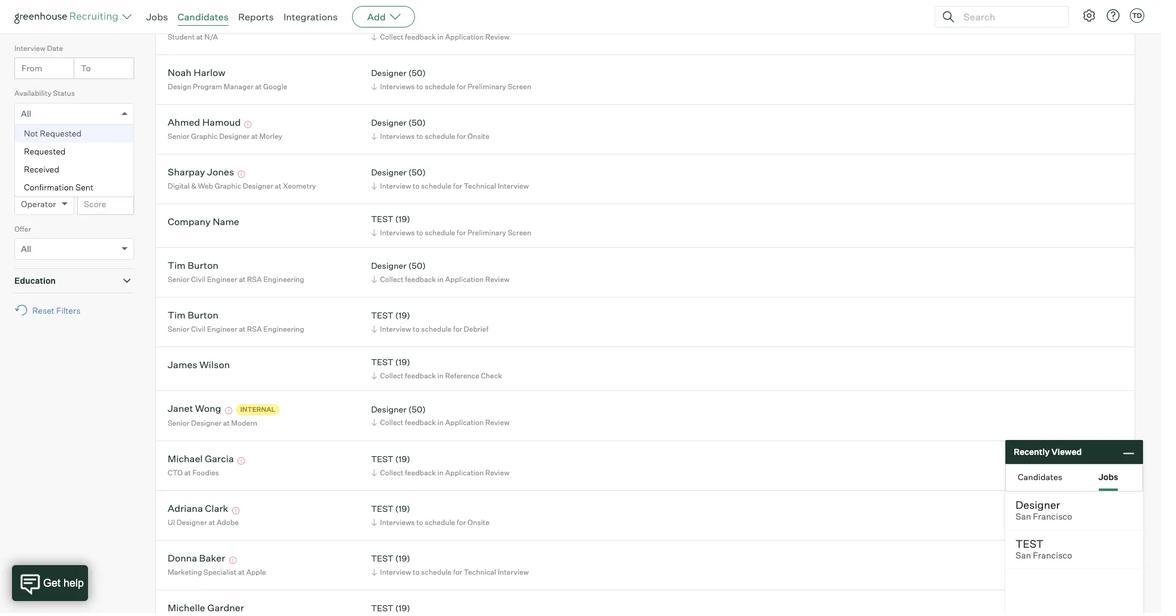 Task type: describe. For each thing, give the bounding box(es) containing it.
janet wong
[[168, 403, 221, 415]]

designer san francisco
[[1016, 499, 1073, 523]]

for for designer (50) interviews to schedule for preliminary screen
[[457, 82, 466, 91]]

(19) for test (19) interview to schedule for technical interview
[[396, 554, 410, 564]]

test (19) interviews to schedule for preliminary screen
[[371, 214, 532, 237]]

ui
[[168, 518, 175, 527]]

to for designer (50) interview to schedule for technical interview
[[413, 182, 420, 191]]

candidates link
[[178, 11, 229, 23]]

ui designer at adobe
[[168, 518, 239, 527]]

review for senior civil engineer at rsa engineering
[[486, 275, 510, 284]]

collect feedback in application review link for senior civil engineer at rsa engineering
[[370, 274, 513, 285]]

recently viewed
[[1014, 447, 1083, 457]]

availability status element
[[14, 88, 134, 197]]

donna baker
[[168, 553, 225, 565]]

1 feedback from the top
[[405, 32, 436, 41]]

donna baker link
[[168, 553, 225, 566]]

interview to schedule for debrief link
[[370, 324, 492, 335]]

confirmation
[[24, 182, 74, 192]]

tim burton senior civil engineer at rsa engineering for designer
[[168, 260, 304, 284]]

clark
[[205, 503, 228, 515]]

requested inside 'option'
[[24, 146, 66, 156]]

recently
[[1014, 447, 1050, 457]]

onsite for ahmed hamoud
[[468, 132, 490, 141]]

all inside offer element
[[21, 244, 31, 254]]

janet
[[168, 403, 193, 415]]

to for designer (50) interviews to schedule for preliminary screen
[[417, 82, 424, 91]]

test inside test dummy student at n/a
[[168, 17, 187, 29]]

michael
[[168, 453, 203, 465]]

(50) for digital & web graphic designer at xeometry
[[409, 167, 426, 178]]

digital
[[168, 182, 190, 191]]

4 senior from the top
[[168, 419, 190, 428]]

score
[[31, 179, 50, 188]]

check
[[481, 371, 502, 380]]

confirmation sent option
[[15, 178, 134, 196]]

test dummy link
[[168, 17, 225, 31]]

feedback for senior civil engineer at rsa engineering
[[405, 275, 436, 284]]

date
[[47, 44, 63, 53]]

noah harlow link
[[168, 67, 226, 81]]

google
[[263, 82, 287, 91]]

web
[[198, 182, 213, 191]]

review for cto at foodies
[[486, 469, 510, 478]]

morley
[[259, 132, 283, 141]]

test for test (19) interviews to schedule for onsite
[[371, 504, 394, 514]]

harlow
[[194, 67, 226, 79]]

interviews for designer (50) interviews to schedule for onsite
[[380, 132, 415, 141]]

sent
[[76, 182, 93, 192]]

feedback for cto at foodies
[[405, 469, 436, 478]]

application for senior civil engineer at rsa engineering
[[446, 275, 484, 284]]

schedule for designer (50) interview to schedule for technical interview
[[421, 182, 452, 191]]

scorecards due
[[41, 2, 98, 11]]

designer inside designer (50) interviews to schedule for onsite
[[371, 118, 407, 128]]

michael garcia has been in application review for more than 5 days image
[[236, 458, 247, 465]]

san for designer
[[1016, 512, 1032, 523]]

ahmed hamoud link
[[168, 116, 241, 130]]

test for test (19) collect feedback in application review
[[371, 454, 394, 465]]

availability status
[[14, 89, 75, 98]]

company name
[[168, 216, 239, 228]]

interviews for test (19) interviews to schedule for preliminary screen
[[380, 228, 415, 237]]

cto at foodies
[[168, 469, 219, 478]]

preliminary for (19)
[[468, 228, 507, 237]]

test for test (19) interviews to schedule for preliminary screen
[[371, 214, 394, 224]]

list box inside the availability status element
[[15, 124, 134, 196]]

schedule for designer (50) interviews to schedule for onsite
[[425, 132, 456, 141]]

offer element
[[14, 223, 134, 269]]

td
[[1133, 11, 1143, 20]]

to for designer (50) interviews to schedule for onsite
[[417, 132, 424, 141]]

designer (50) collect feedback in application review for senior designer at modern
[[371, 404, 510, 427]]

requested inside "option"
[[40, 128, 82, 138]]

to for test (19) interview to schedule for technical interview
[[413, 568, 420, 577]]

specialist
[[204, 568, 237, 577]]

in for cto at foodies
[[438, 469, 444, 478]]

janet wong link
[[168, 403, 221, 417]]

collect for cto at foodies
[[380, 469, 404, 478]]

1 review from the top
[[486, 32, 510, 41]]

education
[[14, 276, 56, 286]]

name
[[213, 216, 239, 228]]

jobs link
[[146, 11, 168, 23]]

san for test
[[1016, 551, 1032, 561]]

application for cto at foodies
[[446, 469, 484, 478]]

n/a
[[205, 32, 218, 41]]

program
[[193, 82, 222, 91]]

test (19) interview to schedule for technical interview
[[371, 554, 529, 577]]

designer (50) collect feedback in application review for senior civil engineer at rsa engineering
[[371, 261, 510, 284]]

janet wong has been in application review for more than 5 days image
[[223, 408, 234, 415]]

(50) for senior designer at modern
[[409, 404, 426, 415]]

in inside test (19) collect feedback in reference check
[[438, 371, 444, 380]]

civil for test (19)
[[191, 325, 206, 334]]

adriana clark has been in onsite for more than 21 days image
[[231, 508, 241, 515]]

james wilson
[[168, 359, 230, 371]]

(19) for test (19) collect feedback in reference check
[[396, 357, 410, 368]]

xeometry
[[283, 182, 316, 191]]

hamoud
[[202, 116, 241, 128]]

interviews to schedule for onsite link for ahmed hamoud
[[370, 131, 493, 142]]

james wilson link
[[168, 359, 230, 373]]

designer (50) interviews to schedule for preliminary screen
[[371, 68, 532, 91]]

modern
[[231, 419, 257, 428]]

reports
[[238, 11, 274, 23]]

to
[[81, 63, 91, 73]]

test (19) interviews to schedule for onsite
[[371, 504, 490, 527]]

confirmation sent
[[24, 182, 93, 192]]

designer (50) interviews to schedule for onsite
[[371, 118, 490, 141]]

0 horizontal spatial candidates
[[178, 11, 229, 23]]

debrief
[[464, 325, 489, 334]]

collect feedback in reference check link
[[370, 370, 505, 382]]

for for designer (50) interviews to schedule for onsite
[[457, 132, 466, 141]]

for for test (19) interview to schedule for debrief
[[453, 325, 463, 334]]

0 vertical spatial graphic
[[191, 132, 218, 141]]

reset filters
[[32, 305, 80, 316]]

schedule for test (19) interviews to schedule for preliminary screen
[[425, 228, 456, 237]]

reset filters button
[[14, 299, 86, 322]]

design
[[168, 82, 191, 91]]

completed scorecards
[[41, 23, 123, 32]]

2 vertical spatial status
[[40, 154, 66, 164]]

baker
[[199, 553, 225, 565]]

in for senior designer at modern
[[438, 418, 444, 427]]

received option
[[15, 160, 134, 178]]

designer inside the designer (50) interview to schedule for technical interview
[[371, 167, 407, 178]]

schedule for test (19) interview to schedule for debrief
[[421, 325, 452, 334]]

test score
[[14, 179, 50, 188]]

in for senior civil engineer at rsa engineering
[[438, 275, 444, 284]]

not requested
[[24, 128, 82, 138]]

tim burton link for test
[[168, 309, 219, 323]]

engineering for test (19)
[[264, 325, 304, 334]]

ahmed hamoud has been in onsite for more than 21 days image
[[243, 121, 254, 128]]

reference
[[446, 371, 480, 380]]

viewed
[[1052, 447, 1083, 457]]

marketing
[[168, 568, 202, 577]]

not
[[24, 128, 38, 138]]

(19) for test (19) interview to schedule for debrief
[[396, 311, 410, 321]]

test san francisco
[[1016, 537, 1073, 561]]

donna baker has been in technical interview for more than 14 days image
[[227, 558, 238, 565]]

status for 'test status' element
[[31, 134, 53, 143]]

operator
[[21, 199, 56, 209]]

none field inside the availability status element
[[15, 103, 27, 124]]

company name link
[[168, 216, 239, 230]]

1 vertical spatial scorecards
[[82, 23, 123, 32]]

(19) for test (19) collect feedback in application review
[[396, 454, 410, 465]]

ahmed
[[168, 116, 200, 128]]

sharpay jones link
[[168, 166, 234, 180]]

marketing specialist at apple
[[168, 568, 266, 577]]

preliminary for (50)
[[468, 82, 507, 91]]

at inside noah harlow design program manager at google
[[255, 82, 262, 91]]

tim for designer
[[168, 260, 186, 272]]

3 senior from the top
[[168, 325, 190, 334]]

td button
[[1131, 8, 1145, 23]]

&
[[191, 182, 197, 191]]

onsite for adriana clark
[[468, 518, 490, 527]]

1 vertical spatial graphic
[[215, 182, 241, 191]]



Task type: vqa. For each thing, say whether or not it's contained in the screenshot.


Task type: locate. For each thing, give the bounding box(es) containing it.
1 tim from the top
[[168, 260, 186, 272]]

1 vertical spatial interview to schedule for technical interview link
[[370, 567, 532, 578]]

4 (19) from the top
[[396, 454, 410, 465]]

2 technical from the top
[[464, 568, 497, 577]]

(50) down designer (50) interviews to schedule for onsite
[[409, 167, 426, 178]]

designer inside designer san francisco
[[1016, 499, 1061, 512]]

designer inside designer (50) interviews to schedule for preliminary screen
[[371, 68, 407, 78]]

0 vertical spatial onsite
[[468, 132, 490, 141]]

4 (50) from the top
[[409, 167, 426, 178]]

to inside designer (50) interviews to schedule for onsite
[[417, 132, 424, 141]]

engineer down name
[[207, 275, 237, 284]]

candidates inside tab list
[[1019, 472, 1063, 482]]

tim burton senior civil engineer at rsa engineering down name
[[168, 260, 304, 284]]

(50) for senior graphic designer at morley
[[409, 118, 426, 128]]

for inside "test (19) interviews to schedule for preliminary screen"
[[457, 228, 466, 237]]

Score number field
[[77, 193, 134, 215]]

rsa
[[247, 275, 262, 284], [247, 325, 262, 334]]

manager
[[224, 82, 254, 91]]

2 engineer from the top
[[207, 325, 237, 334]]

6 (19) from the top
[[396, 554, 410, 564]]

san
[[1016, 512, 1032, 523], [1016, 551, 1032, 561]]

collect for senior designer at modern
[[380, 418, 404, 427]]

feedback up test (19) interviews to schedule for onsite
[[405, 469, 436, 478]]

add
[[367, 11, 386, 23]]

list box containing not requested
[[15, 124, 134, 196]]

in up test (19) interview to schedule for debrief
[[438, 275, 444, 284]]

for inside the designer (50) interview to schedule for technical interview
[[453, 182, 463, 191]]

all down offer in the top of the page
[[21, 244, 31, 254]]

senior down ahmed
[[168, 132, 190, 141]]

1 vertical spatial burton
[[188, 309, 219, 321]]

3 review from the top
[[486, 418, 510, 427]]

0 vertical spatial engineering
[[264, 275, 304, 284]]

donna
[[168, 553, 197, 565]]

interviews inside "test (19) interviews to schedule for preliminary screen"
[[380, 228, 415, 237]]

for inside test (19) interview to schedule for technical interview
[[453, 568, 463, 577]]

schedule inside the designer (50) interview to schedule for technical interview
[[421, 182, 452, 191]]

garcia
[[205, 453, 234, 465]]

2 screen from the top
[[508, 228, 532, 237]]

1 application from the top
[[446, 32, 484, 41]]

interviews to schedule for preliminary screen link for (19)
[[370, 227, 535, 238]]

feedback up test (19) collect feedback in application review
[[405, 418, 436, 427]]

sharpay jones
[[168, 166, 234, 178]]

adriana clark
[[168, 503, 228, 515]]

2 san from the top
[[1016, 551, 1032, 561]]

status for the availability status element
[[53, 89, 75, 98]]

adobe
[[217, 518, 239, 527]]

for
[[457, 82, 466, 91], [457, 132, 466, 141], [453, 182, 463, 191], [457, 228, 466, 237], [453, 325, 463, 334], [457, 518, 466, 527], [453, 568, 463, 577]]

designer (50) collect feedback in application review up designer (50) interviews to schedule for preliminary screen
[[371, 18, 510, 41]]

sharpay
[[168, 166, 205, 178]]

0 vertical spatial tim
[[168, 260, 186, 272]]

screen inside "test (19) interviews to schedule for preliminary screen"
[[508, 228, 532, 237]]

0 vertical spatial interviews to schedule for preliminary screen link
[[370, 81, 535, 92]]

to inside test (19) interview to schedule for debrief
[[413, 325, 420, 334]]

requested up received
[[24, 146, 66, 156]]

interviews to schedule for preliminary screen link up designer (50) interviews to schedule for onsite
[[370, 81, 535, 92]]

graphic down ahmed hamoud 'link'
[[191, 132, 218, 141]]

schedule for test (19) interviews to schedule for onsite
[[425, 518, 456, 527]]

(19) inside test (19) collect feedback in application review
[[396, 454, 410, 465]]

2 senior from the top
[[168, 275, 190, 284]]

feedback left the reference
[[405, 371, 436, 380]]

3 designer (50) collect feedback in application review from the top
[[371, 404, 510, 427]]

(50) for design program manager at google
[[409, 68, 426, 78]]

1 vertical spatial san
[[1016, 551, 1032, 561]]

5 (50) from the top
[[409, 261, 426, 271]]

from
[[22, 63, 42, 73]]

feedback up test (19) interview to schedule for debrief
[[405, 275, 436, 284]]

test status element
[[14, 133, 134, 178]]

to for test (19) interview to schedule for debrief
[[413, 325, 420, 334]]

collect feedback in application review link up test (19) collect feedback in application review
[[370, 417, 513, 429]]

engineer for designer (50)
[[207, 275, 237, 284]]

2 feedback from the top
[[405, 275, 436, 284]]

in left the reference
[[438, 371, 444, 380]]

scorecards
[[41, 2, 82, 11], [82, 23, 123, 32]]

5 collect from the top
[[380, 469, 404, 478]]

test inside "test (19) interviews to schedule for preliminary screen"
[[371, 214, 394, 224]]

san up test san francisco
[[1016, 512, 1032, 523]]

3 collect feedback in application review link from the top
[[370, 417, 513, 429]]

preliminary inside "test (19) interviews to schedule for preliminary screen"
[[468, 228, 507, 237]]

interview inside test (19) interview to schedule for debrief
[[380, 325, 411, 334]]

civil for designer (50)
[[191, 275, 206, 284]]

(19) inside test (19) interviews to schedule for onsite
[[396, 504, 410, 514]]

for inside test (19) interviews to schedule for onsite
[[457, 518, 466, 527]]

2 onsite from the top
[[468, 518, 490, 527]]

(50) up designer (50) interviews to schedule for onsite
[[409, 68, 426, 78]]

internal
[[240, 406, 276, 414]]

2 in from the top
[[438, 275, 444, 284]]

interviews to schedule for preliminary screen link
[[370, 81, 535, 92], [370, 227, 535, 238]]

engineering
[[264, 275, 304, 284], [264, 325, 304, 334]]

interview to schedule for technical interview link for donna baker
[[370, 567, 532, 578]]

all up not
[[21, 108, 31, 118]]

(50) down designer (50) interviews to schedule for preliminary screen
[[409, 118, 426, 128]]

francisco down designer san francisco
[[1034, 551, 1073, 561]]

company
[[168, 216, 211, 228]]

0 vertical spatial burton
[[188, 260, 219, 272]]

burton up james wilson
[[188, 309, 219, 321]]

reset
[[32, 305, 54, 316]]

0 vertical spatial all
[[21, 108, 31, 118]]

tim burton link
[[168, 260, 219, 273], [168, 309, 219, 323]]

2 interviews from the top
[[380, 132, 415, 141]]

review inside test (19) collect feedback in application review
[[486, 469, 510, 478]]

reports link
[[238, 11, 274, 23]]

3 collect from the top
[[380, 371, 404, 380]]

1 (50) from the top
[[409, 18, 426, 28]]

collect for senior civil engineer at rsa engineering
[[380, 275, 404, 284]]

collect inside test (19) collect feedback in reference check
[[380, 371, 404, 380]]

1 in from the top
[[438, 32, 444, 41]]

0 vertical spatial interview to schedule for technical interview link
[[370, 180, 532, 192]]

1 horizontal spatial candidates
[[1019, 472, 1063, 482]]

3 application from the top
[[446, 418, 484, 427]]

(19) inside "test (19) interviews to schedule for preliminary screen"
[[396, 214, 410, 224]]

1 collect feedback in application review link from the top
[[370, 31, 513, 42]]

collect feedback in application review link for student at n/a
[[370, 31, 513, 42]]

for inside test (19) interview to schedule for debrief
[[453, 325, 463, 334]]

technical
[[464, 182, 497, 191], [464, 568, 497, 577]]

burton for test
[[188, 309, 219, 321]]

0 vertical spatial scorecards
[[41, 2, 82, 11]]

0 vertical spatial tim burton link
[[168, 260, 219, 273]]

michael garcia
[[168, 453, 234, 465]]

schedule up the designer (50) interview to schedule for technical interview
[[425, 132, 456, 141]]

tim burton link up james wilson
[[168, 309, 219, 323]]

1 francisco from the top
[[1034, 512, 1073, 523]]

screen
[[508, 82, 532, 91], [508, 228, 532, 237]]

4 collect feedback in application review link from the top
[[370, 467, 513, 479]]

test inside test (19) interview to schedule for debrief
[[371, 311, 394, 321]]

tim up james
[[168, 309, 186, 321]]

1 (19) from the top
[[396, 214, 410, 224]]

test inside test (19) collect feedback in application review
[[371, 454, 394, 465]]

tim burton senior civil engineer at rsa engineering up wilson
[[168, 309, 304, 334]]

screen for (50)
[[508, 82, 532, 91]]

collect feedback in application review link up designer (50) interviews to schedule for preliminary screen
[[370, 31, 513, 42]]

1 screen from the top
[[508, 82, 532, 91]]

requested up requested 'option' in the top of the page
[[40, 128, 82, 138]]

1 interviews to schedule for preliminary screen link from the top
[[370, 81, 535, 92]]

screen for (19)
[[508, 228, 532, 237]]

application up designer (50) interviews to schedule for preliminary screen
[[446, 32, 484, 41]]

schedule up designer (50) interviews to schedule for onsite
[[425, 82, 456, 91]]

(50) inside the designer (50) interview to schedule for technical interview
[[409, 167, 426, 178]]

san inside test san francisco
[[1016, 551, 1032, 561]]

to
[[417, 82, 424, 91], [417, 132, 424, 141], [413, 182, 420, 191], [417, 228, 424, 237], [413, 325, 420, 334], [417, 518, 424, 527], [413, 568, 420, 577]]

test for test (19) interview to schedule for technical interview
[[371, 554, 394, 564]]

senior graphic designer at morley
[[168, 132, 283, 141]]

interviews for test (19) interviews to schedule for onsite
[[380, 518, 415, 527]]

test inside test (19) interviews to schedule for onsite
[[371, 504, 394, 514]]

2 civil from the top
[[191, 325, 206, 334]]

burton down company name link
[[188, 260, 219, 272]]

1 interviews to schedule for onsite link from the top
[[370, 131, 493, 142]]

(50) down "test (19) interviews to schedule for preliminary screen"
[[409, 261, 426, 271]]

requested option
[[15, 142, 134, 160]]

test (19) collect feedback in reference check
[[371, 357, 502, 380]]

status
[[53, 89, 75, 98], [31, 134, 53, 143], [40, 154, 66, 164]]

onsite inside designer (50) interviews to schedule for onsite
[[468, 132, 490, 141]]

2 collect from the top
[[380, 275, 404, 284]]

san down designer san francisco
[[1016, 551, 1032, 561]]

for inside designer (50) interviews to schedule for onsite
[[457, 132, 466, 141]]

test inside test (19) collect feedback in reference check
[[371, 357, 394, 368]]

1 vertical spatial engineering
[[264, 325, 304, 334]]

interviews to schedule for preliminary screen link for (50)
[[370, 81, 535, 92]]

burton for designer
[[188, 260, 219, 272]]

1 horizontal spatial jobs
[[1099, 472, 1119, 482]]

technical inside test (19) interview to schedule for technical interview
[[464, 568, 497, 577]]

to inside the designer (50) interview to schedule for technical interview
[[413, 182, 420, 191]]

2 tim burton senior civil engineer at rsa engineering from the top
[[168, 309, 304, 334]]

3 feedback from the top
[[405, 371, 436, 380]]

4 feedback from the top
[[405, 418, 436, 427]]

1 engineering from the top
[[264, 275, 304, 284]]

feedback down add popup button
[[405, 32, 436, 41]]

due
[[84, 2, 98, 11]]

to for test (19) interviews to schedule for onsite
[[417, 518, 424, 527]]

adriana clark link
[[168, 503, 228, 517]]

offer
[[14, 225, 31, 234]]

test (19) collect feedback in application review
[[371, 454, 510, 478]]

designer (50) interview to schedule for technical interview
[[371, 167, 529, 191]]

tim burton link down company
[[168, 260, 219, 273]]

scorecards up completed
[[41, 2, 82, 11]]

for for test (19) interviews to schedule for preliminary screen
[[457, 228, 466, 237]]

2 vertical spatial designer (50) collect feedback in application review
[[371, 404, 510, 427]]

engineer up wilson
[[207, 325, 237, 334]]

designer (50) collect feedback in application review down "test (19) interviews to schedule for preliminary screen"
[[371, 261, 510, 284]]

4 interviews from the top
[[380, 518, 415, 527]]

schedule up test (19) collect feedback in reference check
[[421, 325, 452, 334]]

interviews inside test (19) interviews to schedule for onsite
[[380, 518, 415, 527]]

6 (50) from the top
[[409, 404, 426, 415]]

graphic down 'jones' at left
[[215, 182, 241, 191]]

application up test (19) interviews to schedule for onsite
[[446, 469, 484, 478]]

1 horizontal spatial scorecards
[[82, 23, 123, 32]]

at inside test dummy student at n/a
[[196, 32, 203, 41]]

3 in from the top
[[438, 371, 444, 380]]

tim burton senior civil engineer at rsa engineering
[[168, 260, 304, 284], [168, 309, 304, 334]]

test for test san francisco
[[1016, 537, 1044, 551]]

collect feedback in application review link for cto at foodies
[[370, 467, 513, 479]]

test (19) interview to schedule for debrief
[[371, 311, 489, 334]]

2 preliminary from the top
[[468, 228, 507, 237]]

interviews to schedule for onsite link up test (19) interview to schedule for technical interview
[[370, 517, 493, 528]]

completed
[[41, 23, 81, 32]]

michael garcia link
[[168, 453, 234, 467]]

in up designer (50) interviews to schedule for preliminary screen
[[438, 32, 444, 41]]

schedule inside test (19) interviews to schedule for onsite
[[425, 518, 456, 527]]

1 senior from the top
[[168, 132, 190, 141]]

schedule inside test (19) interview to schedule for debrief
[[421, 325, 452, 334]]

candidates up n/a
[[178, 11, 229, 23]]

1 vertical spatial civil
[[191, 325, 206, 334]]

senior down janet
[[168, 419, 190, 428]]

for inside designer (50) interviews to schedule for preliminary screen
[[457, 82, 466, 91]]

0 horizontal spatial scorecards
[[41, 2, 82, 11]]

(19) for test (19) interviews to schedule for onsite
[[396, 504, 410, 514]]

test for test (19) interview to schedule for debrief
[[371, 311, 394, 321]]

1 vertical spatial candidates
[[1019, 472, 1063, 482]]

received
[[24, 164, 59, 174]]

schedule inside "test (19) interviews to schedule for preliminary screen"
[[425, 228, 456, 237]]

feedback
[[405, 32, 436, 41], [405, 275, 436, 284], [405, 371, 436, 380], [405, 418, 436, 427], [405, 469, 436, 478]]

5 (19) from the top
[[396, 504, 410, 514]]

application down the reference
[[446, 418, 484, 427]]

0 vertical spatial engineer
[[207, 275, 237, 284]]

test inside test san francisco
[[1016, 537, 1044, 551]]

1 vertical spatial preliminary
[[468, 228, 507, 237]]

0 horizontal spatial jobs
[[146, 11, 168, 23]]

interviews to schedule for onsite link
[[370, 131, 493, 142], [370, 517, 493, 528]]

2 collect feedback in application review link from the top
[[370, 274, 513, 285]]

2 designer (50) collect feedback in application review from the top
[[371, 261, 510, 284]]

2 all from the top
[[21, 244, 31, 254]]

2 tim burton link from the top
[[168, 309, 219, 323]]

0 vertical spatial san
[[1016, 512, 1032, 523]]

interviews to schedule for preliminary screen link down the designer (50) interview to schedule for technical interview
[[370, 227, 535, 238]]

2 application from the top
[[446, 275, 484, 284]]

jobs inside tab list
[[1099, 472, 1119, 482]]

interviews inside designer (50) interviews to schedule for preliminary screen
[[380, 82, 415, 91]]

1 vertical spatial designer (50) collect feedback in application review
[[371, 261, 510, 284]]

schedule for test (19) interview to schedule for technical interview
[[421, 568, 452, 577]]

for for test (19) interview to schedule for technical interview
[[453, 568, 463, 577]]

francisco inside test san francisco
[[1034, 551, 1073, 561]]

engineer for test (19)
[[207, 325, 237, 334]]

wong
[[195, 403, 221, 415]]

for for designer (50) interview to schedule for technical interview
[[453, 182, 463, 191]]

4 collect from the top
[[380, 418, 404, 427]]

0 vertical spatial tim burton senior civil engineer at rsa engineering
[[168, 260, 304, 284]]

1 tim burton senior civil engineer at rsa engineering from the top
[[168, 260, 304, 284]]

in up test (19) collect feedback in application review
[[438, 418, 444, 427]]

1 vertical spatial technical
[[464, 568, 497, 577]]

2 francisco from the top
[[1034, 551, 1073, 561]]

2 interviews to schedule for preliminary screen link from the top
[[370, 227, 535, 238]]

1 vertical spatial screen
[[508, 228, 532, 237]]

to inside test (19) interview to schedule for technical interview
[[413, 568, 420, 577]]

technical inside the designer (50) interview to schedule for technical interview
[[464, 182, 497, 191]]

2 interviews to schedule for onsite link from the top
[[370, 517, 493, 528]]

interview to schedule for technical interview link for sharpay jones
[[370, 180, 532, 192]]

screen inside designer (50) interviews to schedule for preliminary screen
[[508, 82, 532, 91]]

feedback for senior designer at modern
[[405, 418, 436, 427]]

0 vertical spatial francisco
[[1034, 512, 1073, 523]]

tim burton senior civil engineer at rsa engineering for test
[[168, 309, 304, 334]]

schedule inside designer (50) interviews to schedule for onsite
[[425, 132, 456, 141]]

interview date
[[14, 44, 63, 53]]

(50) inside designer (50) interviews to schedule for onsite
[[409, 118, 426, 128]]

3 (19) from the top
[[396, 357, 410, 368]]

interviews to schedule for onsite link for adriana clark
[[370, 517, 493, 528]]

feedback inside test (19) collect feedback in application review
[[405, 469, 436, 478]]

interviews to schedule for onsite link up the designer (50) interview to schedule for technical interview
[[370, 131, 493, 142]]

schedule for designer (50) interviews to schedule for preliminary screen
[[425, 82, 456, 91]]

tab list
[[1007, 465, 1143, 491]]

2 engineering from the top
[[264, 325, 304, 334]]

at
[[196, 32, 203, 41], [255, 82, 262, 91], [251, 132, 258, 141], [275, 182, 282, 191], [239, 275, 246, 284], [239, 325, 246, 334], [223, 419, 230, 428], [184, 469, 191, 478], [209, 518, 215, 527], [238, 568, 245, 577]]

1 interviews from the top
[[380, 82, 415, 91]]

0 vertical spatial jobs
[[146, 11, 168, 23]]

configure image
[[1083, 8, 1097, 23]]

1 vertical spatial tim
[[168, 309, 186, 321]]

0 vertical spatial preliminary
[[468, 82, 507, 91]]

onsite up test (19) interview to schedule for technical interview
[[468, 518, 490, 527]]

0 vertical spatial civil
[[191, 275, 206, 284]]

1 vertical spatial interviews to schedule for preliminary screen link
[[370, 227, 535, 238]]

review
[[486, 32, 510, 41], [486, 275, 510, 284], [486, 418, 510, 427], [486, 469, 510, 478]]

(19) inside test (19) interview to schedule for debrief
[[396, 311, 410, 321]]

application for senior designer at modern
[[446, 418, 484, 427]]

1 vertical spatial onsite
[[468, 518, 490, 527]]

senior up james
[[168, 325, 190, 334]]

for for test (19) interviews to schedule for onsite
[[457, 518, 466, 527]]

1 vertical spatial jobs
[[1099, 472, 1119, 482]]

1 vertical spatial tim burton link
[[168, 309, 219, 323]]

senior down company
[[168, 275, 190, 284]]

(50)
[[409, 18, 426, 28], [409, 68, 426, 78], [409, 118, 426, 128], [409, 167, 426, 178], [409, 261, 426, 271], [409, 404, 426, 415]]

rsa for test (19)
[[247, 325, 262, 334]]

application up debrief at the bottom
[[446, 275, 484, 284]]

not requested option
[[15, 124, 134, 142]]

availability
[[14, 89, 51, 98]]

to inside "test (19) interviews to schedule for preliminary screen"
[[417, 228, 424, 237]]

2 tim from the top
[[168, 309, 186, 321]]

0 vertical spatial test status
[[14, 134, 53, 143]]

wilson
[[200, 359, 230, 371]]

review for senior designer at modern
[[486, 418, 510, 427]]

technical for sharpay jones
[[464, 182, 497, 191]]

0 vertical spatial designer (50) collect feedback in application review
[[371, 18, 510, 41]]

1 vertical spatial interviews to schedule for onsite link
[[370, 517, 493, 528]]

schedule down test (19) interviews to schedule for onsite
[[421, 568, 452, 577]]

all inside the availability status element
[[21, 108, 31, 118]]

sharpay jones has been in technical interview for more than 14 days image
[[236, 171, 247, 178]]

0 vertical spatial interviews to schedule for onsite link
[[370, 131, 493, 142]]

5 in from the top
[[438, 469, 444, 478]]

1 onsite from the top
[[468, 132, 490, 141]]

(50) down collect feedback in reference check link
[[409, 404, 426, 415]]

2 review from the top
[[486, 275, 510, 284]]

schedule down the designer (50) interview to schedule for technical interview
[[425, 228, 456, 237]]

schedule up "test (19) interviews to schedule for preliminary screen"
[[421, 182, 452, 191]]

1 vertical spatial status
[[31, 134, 53, 143]]

james
[[168, 359, 198, 371]]

3 interviews from the top
[[380, 228, 415, 237]]

san inside designer san francisco
[[1016, 512, 1032, 523]]

5 feedback from the top
[[405, 469, 436, 478]]

collect inside test (19) collect feedback in application review
[[380, 469, 404, 478]]

application inside test (19) collect feedback in application review
[[446, 469, 484, 478]]

0 vertical spatial requested
[[40, 128, 82, 138]]

test status
[[14, 134, 53, 143], [21, 154, 66, 164]]

francisco inside designer san francisco
[[1034, 512, 1073, 523]]

cto
[[168, 469, 183, 478]]

Search text field
[[961, 8, 1058, 25]]

in up test (19) interviews to schedule for onsite
[[438, 469, 444, 478]]

noah harlow design program manager at google
[[168, 67, 287, 91]]

1 vertical spatial rsa
[[247, 325, 262, 334]]

(19) for test (19) interviews to schedule for preliminary screen
[[396, 214, 410, 224]]

feedback inside test (19) collect feedback in reference check
[[405, 371, 436, 380]]

1 rsa from the top
[[247, 275, 262, 284]]

0 vertical spatial status
[[53, 89, 75, 98]]

collect feedback in application review link for senior designer at modern
[[370, 417, 513, 429]]

1 interview to schedule for technical interview link from the top
[[370, 180, 532, 192]]

adriana
[[168, 503, 203, 515]]

schedule inside designer (50) interviews to schedule for preliminary screen
[[425, 82, 456, 91]]

foodies
[[193, 469, 219, 478]]

engineering for designer (50)
[[264, 275, 304, 284]]

4 review from the top
[[486, 469, 510, 478]]

add button
[[352, 6, 415, 28]]

schedule inside test (19) interview to schedule for technical interview
[[421, 568, 452, 577]]

francisco for test
[[1034, 551, 1073, 561]]

1 tim burton link from the top
[[168, 260, 219, 273]]

to inside test (19) interviews to schedule for onsite
[[417, 518, 424, 527]]

2 (50) from the top
[[409, 68, 426, 78]]

candidates down recently viewed
[[1019, 472, 1063, 482]]

tab list containing candidates
[[1007, 465, 1143, 491]]

francisco up test san francisco
[[1034, 512, 1073, 523]]

technical for donna baker
[[464, 568, 497, 577]]

list box
[[15, 124, 134, 196]]

0 vertical spatial rsa
[[247, 275, 262, 284]]

1 vertical spatial test status
[[21, 154, 66, 164]]

1 burton from the top
[[188, 260, 219, 272]]

jones
[[207, 166, 234, 178]]

in
[[438, 32, 444, 41], [438, 275, 444, 284], [438, 371, 444, 380], [438, 418, 444, 427], [438, 469, 444, 478]]

1 san from the top
[[1016, 512, 1032, 523]]

test inside test (19) interview to schedule for technical interview
[[371, 554, 394, 564]]

0 vertical spatial candidates
[[178, 11, 229, 23]]

2 interview to schedule for technical interview link from the top
[[370, 567, 532, 578]]

1 vertical spatial all
[[21, 244, 31, 254]]

1 vertical spatial requested
[[24, 146, 66, 156]]

designer (50) collect feedback in application review
[[371, 18, 510, 41], [371, 261, 510, 284], [371, 404, 510, 427]]

2 burton from the top
[[188, 309, 219, 321]]

preliminary inside designer (50) interviews to schedule for preliminary screen
[[468, 82, 507, 91]]

senior designer at modern
[[168, 419, 257, 428]]

onsite up the designer (50) interview to schedule for technical interview
[[468, 132, 490, 141]]

test dummy student at n/a
[[168, 17, 225, 41]]

None field
[[15, 103, 27, 124]]

1 preliminary from the top
[[468, 82, 507, 91]]

4 in from the top
[[438, 418, 444, 427]]

1 vertical spatial engineer
[[207, 325, 237, 334]]

civil
[[191, 275, 206, 284], [191, 325, 206, 334]]

1 technical from the top
[[464, 182, 497, 191]]

onsite inside test (19) interviews to schedule for onsite
[[468, 518, 490, 527]]

tim for test
[[168, 309, 186, 321]]

1 vertical spatial tim burton senior civil engineer at rsa engineering
[[168, 309, 304, 334]]

1 engineer from the top
[[207, 275, 237, 284]]

td button
[[1128, 6, 1147, 25]]

(50) right the add
[[409, 18, 426, 28]]

0 vertical spatial technical
[[464, 182, 497, 191]]

1 vertical spatial francisco
[[1034, 551, 1073, 561]]

francisco for designer
[[1034, 512, 1073, 523]]

collect feedback in application review link up test (19) interviews to schedule for onsite
[[370, 467, 513, 479]]

civil up james wilson
[[191, 325, 206, 334]]

in inside test (19) collect feedback in application review
[[438, 469, 444, 478]]

to inside designer (50) interviews to schedule for preliminary screen
[[417, 82, 424, 91]]

2 (19) from the top
[[396, 311, 410, 321]]

4 application from the top
[[446, 469, 484, 478]]

0 vertical spatial screen
[[508, 82, 532, 91]]

greenhouse recruiting image
[[14, 10, 122, 24]]

collect feedback in application review link
[[370, 31, 513, 42], [370, 274, 513, 285], [370, 417, 513, 429], [370, 467, 513, 479]]

collect feedback in application review link up test (19) interview to schedule for debrief
[[370, 274, 513, 285]]

tim down company
[[168, 260, 186, 272]]

1 civil from the top
[[191, 275, 206, 284]]

integrations link
[[284, 11, 338, 23]]

dummy
[[189, 17, 225, 29]]

(50) for senior civil engineer at rsa engineering
[[409, 261, 426, 271]]

onsite
[[468, 132, 490, 141], [468, 518, 490, 527]]

1 designer (50) collect feedback in application review from the top
[[371, 18, 510, 41]]

integrations
[[284, 11, 338, 23]]

schedule up test (19) interview to schedule for technical interview
[[425, 518, 456, 527]]

interviews for designer (50) interviews to schedule for preliminary screen
[[380, 82, 415, 91]]

engineer
[[207, 275, 237, 284], [207, 325, 237, 334]]

(19) inside test (19) collect feedback in reference check
[[396, 357, 410, 368]]

2 rsa from the top
[[247, 325, 262, 334]]

1 all from the top
[[21, 108, 31, 118]]

(50) inside designer (50) interviews to schedule for preliminary screen
[[409, 68, 426, 78]]

interviews inside designer (50) interviews to schedule for onsite
[[380, 132, 415, 141]]

test for test (19) collect feedback in reference check
[[371, 357, 394, 368]]

interviews
[[380, 82, 415, 91], [380, 132, 415, 141], [380, 228, 415, 237], [380, 518, 415, 527]]

to for test (19) interviews to schedule for preliminary screen
[[417, 228, 424, 237]]

1 collect from the top
[[380, 32, 404, 41]]

tim burton link for designer
[[168, 260, 219, 273]]

scorecards down due
[[82, 23, 123, 32]]

rsa for designer (50)
[[247, 275, 262, 284]]

civil down company name link
[[191, 275, 206, 284]]

(19) inside test (19) interview to schedule for technical interview
[[396, 554, 410, 564]]

designer (50) collect feedback in application review down collect feedback in reference check link
[[371, 404, 510, 427]]

3 (50) from the top
[[409, 118, 426, 128]]



